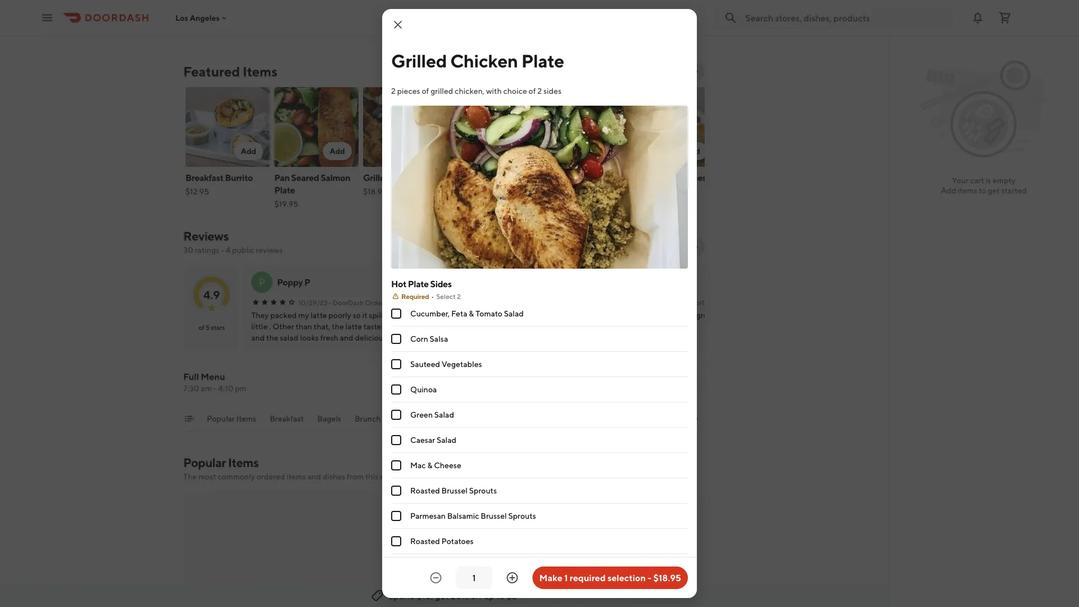 Task type: vqa. For each thing, say whether or not it's contained in the screenshot.


Task type: locate. For each thing, give the bounding box(es) containing it.
items inside heading
[[243, 63, 277, 79]]

• inside hot plate sides "group"
[[431, 292, 434, 300]]

doordash left the order
[[333, 298, 364, 306]]

0 horizontal spatial -
[[213, 384, 217, 393]]

cart
[[970, 176, 984, 185]]

& right mac
[[427, 461, 432, 470]]

salad right "green"
[[434, 410, 454, 419]]

reviews
[[256, 245, 283, 255]]

0 vertical spatial items
[[243, 63, 277, 79]]

0 horizontal spatial cheese
[[434, 461, 461, 470]]

popular for popular items the most commonly ordered items and dishes from this store
[[183, 455, 226, 470]]

1
[[564, 572, 568, 583]]

0 vertical spatial popular
[[207, 414, 235, 423]]

get right $15,
[[435, 590, 449, 601]]

& right egg
[[674, 172, 680, 183]]

sauteed
[[410, 359, 440, 369]]

los angeles button
[[175, 13, 229, 22]]

$18.95 inside the grilled chicken plate $18.95
[[363, 187, 387, 196]]

add for egg
[[685, 146, 700, 156]]

2 horizontal spatial of
[[529, 86, 536, 96]]

breakfast up $14.95
[[541, 172, 579, 183]]

roasted for roasted brussel sprouts
[[410, 486, 440, 495]]

2 right select
[[457, 292, 461, 300]]

items
[[958, 186, 977, 195], [287, 472, 306, 481]]

from
[[347, 472, 364, 481]]

grilled up the pieces
[[391, 50, 447, 71]]

of right choice
[[529, 86, 536, 96]]

los
[[175, 13, 188, 22]]

items down your
[[958, 186, 977, 195]]

add for seared
[[330, 146, 345, 156]]

1 horizontal spatial items
[[958, 186, 977, 195]]

popular up "most" at the left bottom of the page
[[183, 455, 226, 470]]

0 vertical spatial review
[[620, 242, 646, 251]]

los angeles
[[175, 13, 220, 22]]

next button of carousel image
[[691, 67, 700, 76]]

bowl
[[580, 172, 600, 183]]

add review
[[602, 242, 646, 251]]

• doordash review
[[683, 298, 742, 306]]

reviews
[[183, 229, 229, 243]]

0 vertical spatial items
[[958, 186, 977, 195]]

1 vertical spatial to
[[496, 590, 505, 601]]

2 left the pieces
[[391, 86, 396, 96]]

store
[[380, 472, 398, 481]]

grilled chicken plate image
[[363, 87, 447, 167]]

add button for seared
[[323, 142, 352, 160]]

breakfast inside breakfast bowl $14.95
[[541, 172, 579, 183]]

open menu image
[[40, 11, 54, 24]]

off
[[471, 590, 482, 601]]

items inside "button"
[[236, 414, 256, 423]]

chicken avocado salad $17.95
[[452, 172, 521, 209]]

roasted down parmesan
[[410, 537, 440, 546]]

- inside full menu 7:30 am - 4:10 pm
[[213, 384, 217, 393]]

decrease quantity by 1 image
[[429, 571, 443, 585]]

salad
[[452, 185, 474, 195], [504, 309, 524, 318], [434, 410, 454, 419], [437, 435, 456, 445]]

add button for egg
[[678, 142, 707, 160]]

grilled inside the grilled chicken plate $18.95
[[363, 172, 390, 183]]

add button up bacon egg & cheese $10.95
[[678, 142, 707, 160]]

get
[[988, 186, 1000, 195], [435, 590, 449, 601]]

increase quantity by 1 image
[[506, 571, 519, 585]]

0 vertical spatial grilled
[[391, 50, 447, 71]]

add inside add review button
[[602, 242, 618, 251]]

add button up burrito
[[234, 142, 263, 160]]

cheese inside bacon egg & cheese $10.95
[[681, 172, 711, 183]]

1 horizontal spatial 2
[[457, 292, 461, 300]]

0 horizontal spatial $18.95
[[363, 187, 387, 196]]

- right the selection
[[648, 572, 652, 583]]

items for popular items
[[236, 414, 256, 423]]

cheese inside hot plate sides "group"
[[434, 461, 461, 470]]

chicken inside chicken avocado salad $17.95
[[452, 172, 485, 183]]

menu
[[201, 371, 225, 382]]

chicken inside button
[[429, 322, 458, 331]]

1 vertical spatial -
[[648, 572, 652, 583]]

2 pieces of grilled chicken, with choice of 2 sides
[[391, 86, 562, 96]]

Caesar Salad checkbox
[[391, 435, 401, 445]]

get down is
[[988, 186, 1000, 195]]

next image
[[691, 242, 700, 251]]

1 vertical spatial cheese
[[434, 461, 461, 470]]

items down pm at bottom left
[[236, 414, 256, 423]]

p left 'poppy' at left top
[[259, 276, 265, 288]]

coffee & tea button
[[697, 413, 743, 431]]

add
[[241, 146, 256, 156], [330, 146, 345, 156], [418, 146, 434, 156], [507, 146, 523, 156], [596, 146, 612, 156], [685, 146, 700, 156], [941, 186, 956, 195], [602, 242, 618, 251]]

2 left 'sides'
[[537, 86, 542, 96]]

breakfast inside breakfast burrito $12.95
[[185, 172, 223, 183]]

Sauteed Vegetables checkbox
[[391, 359, 401, 369]]

plate left chicken avocado salad $17.95
[[426, 172, 447, 183]]

1 horizontal spatial to
[[979, 186, 986, 195]]

1 horizontal spatial sprouts
[[508, 511, 536, 520]]

0 vertical spatial roasted
[[410, 486, 440, 495]]

doordash down next image
[[687, 298, 718, 306]]

sides
[[544, 86, 562, 96]]

& left tea on the bottom of the page
[[724, 414, 729, 423]]

p right 'poppy' at left top
[[304, 277, 310, 288]]

1 vertical spatial popular
[[183, 455, 226, 470]]

toast button
[[394, 413, 413, 431]]

1 vertical spatial roasted
[[410, 537, 440, 546]]

add button up bowl
[[589, 142, 618, 160]]

add button up avocado at the left of page
[[500, 142, 529, 160]]

close grilled chicken plate image
[[391, 18, 405, 31]]

0 horizontal spatial brussel
[[442, 486, 468, 495]]

doordash
[[333, 298, 364, 306], [687, 298, 718, 306]]

• inside the reviews 30 ratings • 4 public reviews
[[221, 245, 224, 255]]

1 horizontal spatial grilled
[[391, 50, 447, 71]]

cheese right egg
[[681, 172, 711, 183]]

caesar salad
[[410, 435, 456, 445]]

• select 2
[[431, 292, 461, 300]]

plate up required
[[408, 279, 429, 289]]

0 vertical spatial -
[[213, 384, 217, 393]]

1 roasted from the top
[[410, 486, 440, 495]]

1 vertical spatial review
[[719, 298, 742, 306]]

up
[[484, 590, 495, 601]]

plate inside pan seared salmon plate $19.95
[[274, 185, 295, 195]]

1 horizontal spatial get
[[988, 186, 1000, 195]]

1 horizontal spatial -
[[648, 572, 652, 583]]

plate down the pan
[[274, 185, 295, 195]]

breakfast left bagels
[[270, 414, 304, 423]]

add button up the grilled chicken plate $18.95
[[412, 142, 441, 160]]

$17.95
[[452, 199, 475, 209]]

burrito
[[225, 172, 253, 183]]

chicken up $17.95
[[452, 172, 485, 183]]

items up commonly
[[228, 455, 259, 470]]

popular inside popular items the most commonly ordered items and dishes from this store
[[183, 455, 226, 470]]

breakfast button
[[270, 413, 304, 431]]

to down 'cart'
[[979, 186, 986, 195]]

bagels
[[317, 414, 341, 423]]

add button for bowl
[[589, 142, 618, 160]]

egg
[[656, 172, 672, 183]]

0 horizontal spatial of
[[198, 323, 204, 331]]

0 items, open order cart image
[[998, 11, 1012, 24]]

0 vertical spatial $18.95
[[363, 187, 387, 196]]

order
[[365, 298, 383, 306]]

$18.95
[[363, 187, 387, 196], [653, 572, 681, 583]]

add for chicken
[[418, 146, 434, 156]]

previous image
[[669, 242, 678, 251]]

1 horizontal spatial doordash
[[687, 298, 718, 306]]

0 horizontal spatial items
[[287, 472, 306, 481]]

6 add button from the left
[[678, 142, 707, 160]]

0 horizontal spatial grilled
[[363, 172, 390, 183]]

3 add button from the left
[[412, 142, 441, 160]]

add for avocado
[[507, 146, 523, 156]]

1 vertical spatial brussel
[[481, 511, 507, 520]]

select
[[436, 292, 456, 300]]

1 vertical spatial $18.95
[[653, 572, 681, 583]]

0 horizontal spatial sprouts
[[469, 486, 497, 495]]

- inside button
[[648, 572, 652, 583]]

required
[[570, 572, 606, 583]]

popular inside "button"
[[207, 414, 235, 423]]

breakfast burrito $12.95
[[185, 172, 253, 196]]

pan seared salmon plate $19.95
[[274, 172, 350, 209]]

roasted up parmesan
[[410, 486, 440, 495]]

2 inside hot plate sides "group"
[[457, 292, 461, 300]]

•
[[221, 245, 224, 255], [431, 292, 434, 300], [329, 298, 331, 306], [683, 298, 685, 306]]

mac
[[410, 461, 426, 470]]

popular down 4:10
[[207, 414, 235, 423]]

breakfast bowl $14.95
[[541, 172, 600, 196]]

salad down the salads button
[[437, 435, 456, 445]]

1 vertical spatial sprouts
[[508, 511, 536, 520]]

get inside your cart is empty add items to get started
[[988, 186, 1000, 195]]

add button up salmon
[[323, 142, 352, 160]]

breakfast up $12.95 at the top of page
[[185, 172, 223, 183]]

Current quantity is 1 number field
[[463, 572, 485, 584]]

of
[[422, 86, 429, 96], [529, 86, 536, 96], [198, 323, 204, 331]]

0 vertical spatial to
[[979, 186, 986, 195]]

add button for burrito
[[234, 142, 263, 160]]

1 vertical spatial items
[[287, 472, 306, 481]]

$18.95 inside make 1 required selection - $18.95 button
[[653, 572, 681, 583]]

green
[[410, 410, 433, 419]]

0 vertical spatial cheese
[[681, 172, 711, 183]]

tea
[[730, 414, 743, 423]]

breakfast for breakfast bowl
[[541, 172, 579, 183]]

0 horizontal spatial breakfast
[[185, 172, 223, 183]]

2 add button from the left
[[323, 142, 352, 160]]

chicken down the grilled chicken plate image
[[392, 172, 425, 183]]

brussel up balsamic
[[442, 486, 468, 495]]

make
[[539, 572, 563, 583]]

to right "up"
[[496, 590, 505, 601]]

items inside popular items the most commonly ordered items and dishes from this store
[[228, 455, 259, 470]]

7:30
[[183, 384, 199, 393]]

items for featured items
[[243, 63, 277, 79]]

2 roasted from the top
[[410, 537, 440, 546]]

- right am
[[213, 384, 217, 393]]

to for items
[[979, 186, 986, 195]]

ordered
[[257, 472, 285, 481]]

make 1 required selection - $18.95
[[539, 572, 681, 583]]

and
[[308, 472, 321, 481]]

0 vertical spatial brussel
[[442, 486, 468, 495]]

grilled inside dialog
[[391, 50, 447, 71]]

feta
[[451, 309, 467, 318]]

items right featured
[[243, 63, 277, 79]]

vegetables
[[442, 359, 482, 369]]

roasted
[[410, 486, 440, 495], [410, 537, 440, 546]]

brussel right balsamic
[[481, 511, 507, 520]]

& inside bacon egg & cheese $10.95
[[674, 172, 680, 183]]

make 1 required selection - $18.95 button
[[533, 567, 688, 589]]

notification bell image
[[971, 11, 985, 24]]

0 horizontal spatial doordash
[[333, 298, 364, 306]]

to
[[979, 186, 986, 195], [496, 590, 505, 601]]

Green Salad checkbox
[[391, 410, 401, 420]]

0 horizontal spatial to
[[496, 590, 505, 601]]

cheese up roasted brussel sprouts
[[434, 461, 461, 470]]

1 horizontal spatial p
[[304, 277, 310, 288]]

to inside your cart is empty add items to get started
[[979, 186, 986, 195]]

1 horizontal spatial cheese
[[681, 172, 711, 183]]

1 vertical spatial get
[[435, 590, 449, 601]]

items
[[243, 63, 277, 79], [236, 414, 256, 423], [228, 455, 259, 470]]

1 add button from the left
[[234, 142, 263, 160]]

&
[[674, 172, 680, 183], [469, 309, 474, 318], [724, 414, 729, 423], [427, 461, 432, 470]]

grilled right salmon
[[363, 172, 390, 183]]

spend
[[388, 590, 415, 601]]

1 vertical spatial grilled
[[363, 172, 390, 183]]

items left and
[[287, 472, 306, 481]]

1 doordash from the left
[[333, 298, 364, 306]]

5 add button from the left
[[589, 142, 618, 160]]

4.9
[[203, 288, 220, 301]]

am
[[201, 384, 212, 393]]

c
[[436, 276, 443, 288]]

of left 5
[[198, 323, 204, 331]]

2 horizontal spatial breakfast
[[541, 172, 579, 183]]

0 horizontal spatial p
[[259, 276, 265, 288]]

chicken
[[450, 50, 518, 71], [392, 172, 425, 183], [452, 172, 485, 183], [429, 322, 458, 331]]

salmon
[[321, 172, 350, 183]]

breakfast for breakfast burrito
[[185, 172, 223, 183]]

chicken up salsa
[[429, 322, 458, 331]]

& inside button
[[724, 414, 729, 423]]

4
[[226, 245, 231, 255]]

doordash for order
[[333, 298, 364, 306]]

of left 'grilled'
[[422, 86, 429, 96]]

popular items
[[207, 414, 256, 423]]

chicken up 2 pieces of grilled chicken, with choice of 2 sides
[[450, 50, 518, 71]]

1 vertical spatial items
[[236, 414, 256, 423]]

cheese
[[681, 172, 711, 183], [434, 461, 461, 470]]

$19.95
[[274, 199, 298, 209]]

breakfast bowl image
[[541, 87, 625, 167]]

grilled chicken plate dialog
[[382, 9, 697, 607]]

2 vertical spatial items
[[228, 455, 259, 470]]

items inside popular items the most commonly ordered items and dishes from this store
[[287, 472, 306, 481]]

add button for chicken
[[412, 142, 441, 160]]

0 horizontal spatial review
[[620, 242, 646, 251]]

$5
[[507, 590, 518, 601]]

sprouts
[[469, 486, 497, 495], [508, 511, 536, 520]]

4 add button from the left
[[500, 142, 529, 160]]

0 vertical spatial get
[[988, 186, 1000, 195]]

plate inside hot plate sides "group"
[[408, 279, 429, 289]]

salad up $17.95
[[452, 185, 474, 195]]

1 horizontal spatial $18.95
[[653, 572, 681, 583]]

2 doordash from the left
[[687, 298, 718, 306]]



Task type: describe. For each thing, give the bounding box(es) containing it.
• for • select 2
[[431, 292, 434, 300]]

breakfast burrito image
[[185, 87, 270, 167]]

your
[[952, 176, 969, 185]]

required
[[401, 292, 429, 300]]

chicken caprese panini button
[[429, 321, 511, 332]]

1 horizontal spatial brussel
[[481, 511, 507, 520]]

featured items
[[183, 63, 277, 79]]

is
[[986, 176, 991, 185]]

Quinoa checkbox
[[391, 384, 401, 395]]

grilled chicken plate $18.95
[[363, 172, 447, 196]]

of 5 stars
[[198, 323, 225, 331]]

• for • doordash review
[[683, 298, 685, 306]]

parmesan
[[410, 511, 446, 520]]

5
[[206, 323, 210, 331]]

choice
[[503, 86, 527, 96]]

roasted potatoes
[[410, 537, 474, 546]]

pm
[[235, 384, 247, 393]]

popular items button
[[207, 413, 256, 431]]

salsa
[[430, 334, 448, 343]]

review inside button
[[620, 242, 646, 251]]

hot plate sides group
[[391, 278, 688, 554]]

poppy
[[277, 277, 303, 288]]

reviews 30 ratings • 4 public reviews
[[183, 229, 283, 255]]

poppy p
[[277, 277, 310, 288]]

most
[[198, 472, 216, 481]]

caprese
[[459, 322, 488, 331]]

spend $15, get 20% off up to $5
[[388, 590, 518, 601]]

10/29/23
[[298, 298, 328, 306]]

• for • doordash order
[[329, 298, 331, 306]]

bacon egg & cheese $10.95
[[630, 172, 711, 196]]

0 horizontal spatial 2
[[391, 86, 396, 96]]

balsamic
[[447, 511, 479, 520]]

add button for avocado
[[500, 142, 529, 160]]

stars
[[211, 323, 225, 331]]

Roasted Brussel Sprouts checkbox
[[391, 486, 401, 496]]

caesar
[[410, 435, 435, 445]]

Parmesan Balsamic Brussel Sprouts checkbox
[[391, 511, 401, 521]]

1 horizontal spatial of
[[422, 86, 429, 96]]

commonly
[[218, 472, 255, 481]]

pan seared salmon plate image
[[274, 87, 359, 167]]

Corn Salsa checkbox
[[391, 334, 401, 344]]

roasted brussel sprouts
[[410, 486, 497, 495]]

Mac & Cheese checkbox
[[391, 460, 401, 470]]

mac & cheese
[[410, 461, 461, 470]]

corn salsa
[[410, 334, 448, 343]]

grilled for grilled chicken plate $18.95
[[363, 172, 390, 183]]

to for up
[[496, 590, 505, 601]]

popular for popular items
[[207, 414, 235, 423]]

reviews link
[[183, 229, 229, 243]]

scroll menu navigation right image
[[691, 414, 700, 423]]

popular items the most commonly ordered items and dishes from this store
[[183, 455, 398, 481]]

chicken inside the grilled chicken plate $18.95
[[392, 172, 425, 183]]

grilled for grilled chicken plate
[[391, 50, 447, 71]]

hot
[[391, 279, 406, 289]]

tomato
[[476, 309, 502, 318]]

$15,
[[417, 590, 433, 601]]

sauteed vegetables
[[410, 359, 482, 369]]

selection
[[608, 572, 646, 583]]

bacon
[[630, 172, 655, 183]]

hot plate sides
[[391, 279, 452, 289]]

pieces
[[397, 86, 420, 96]]

• doordash order
[[329, 298, 383, 306]]

add inside your cart is empty add items to get started
[[941, 186, 956, 195]]

salad up panini
[[504, 309, 524, 318]]

2 horizontal spatial 2
[[537, 86, 542, 96]]

featured items heading
[[183, 62, 277, 80]]

bacon egg & cheese image
[[630, 87, 714, 167]]

1 horizontal spatial breakfast
[[270, 414, 304, 423]]

0 vertical spatial sprouts
[[469, 486, 497, 495]]

add for burrito
[[241, 146, 256, 156]]

toast
[[394, 414, 413, 423]]

20%
[[451, 590, 469, 601]]

your cart is empty add items to get started
[[941, 176, 1027, 195]]

30
[[183, 245, 193, 255]]

1 horizontal spatial review
[[719, 298, 742, 306]]

empty
[[993, 176, 1016, 185]]

$14.95
[[541, 187, 565, 196]]

public
[[232, 245, 254, 255]]

salads button
[[427, 413, 450, 431]]

grilled chicken plate
[[391, 50, 564, 71]]

0 horizontal spatial get
[[435, 590, 449, 601]]

ratings
[[195, 245, 219, 255]]

green salad
[[410, 410, 454, 419]]

chicken caprese panini
[[429, 322, 511, 331]]

the
[[183, 472, 197, 481]]

salad inside chicken avocado salad $17.95
[[452, 185, 474, 195]]

salads
[[427, 414, 450, 423]]

chicken inside dialog
[[450, 50, 518, 71]]

4:10
[[218, 384, 233, 393]]

sides
[[430, 279, 452, 289]]

add for bowl
[[596, 146, 612, 156]]

started
[[1001, 186, 1027, 195]]

- for $18.95
[[648, 572, 652, 583]]

doordash for review
[[687, 298, 718, 306]]

panini
[[489, 322, 511, 331]]

plate inside the grilled chicken plate $18.95
[[426, 172, 447, 183]]

this
[[365, 472, 378, 481]]

pan
[[274, 172, 290, 183]]

Cucumber, Feta & Tomato Salad checkbox
[[391, 309, 401, 319]]

cucumber,
[[410, 309, 450, 318]]

plate up 'sides'
[[521, 50, 564, 71]]

chicken avocado salad image
[[452, 87, 536, 167]]

avocado
[[486, 172, 521, 183]]

& right feta
[[469, 309, 474, 318]]

chicken,
[[455, 86, 485, 96]]

items for popular items the most commonly ordered items and dishes from this store
[[228, 455, 259, 470]]

seared
[[291, 172, 319, 183]]

with
[[486, 86, 502, 96]]

add review button
[[596, 238, 653, 256]]

roasted for roasted potatoes
[[410, 537, 440, 546]]

- for 4:10
[[213, 384, 217, 393]]

items inside your cart is empty add items to get started
[[958, 186, 977, 195]]

Roasted Potatoes checkbox
[[391, 536, 401, 546]]



